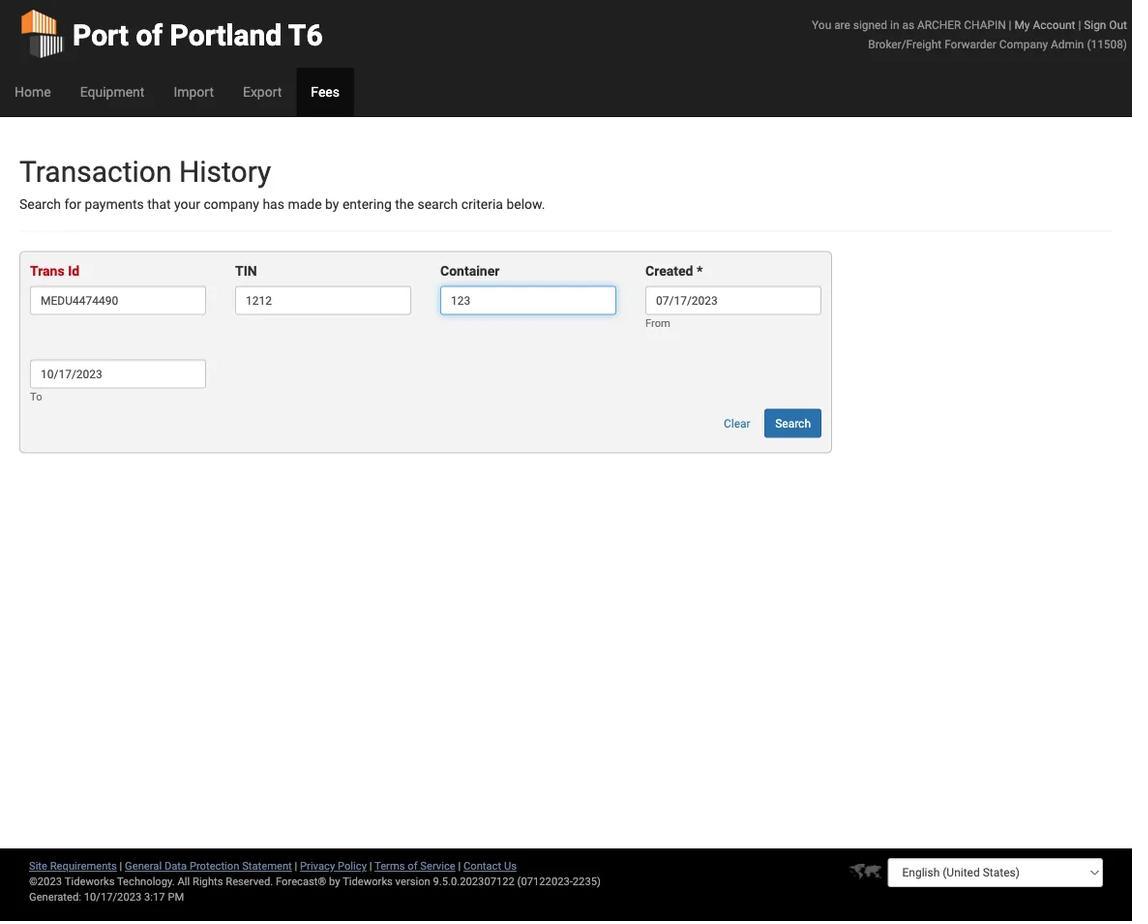 Task type: describe. For each thing, give the bounding box(es) containing it.
terms of service link
[[375, 860, 456, 873]]

the
[[395, 196, 414, 212]]

policy
[[338, 860, 367, 873]]

©2023 tideworks
[[29, 875, 115, 888]]

contact us link
[[464, 860, 517, 873]]

from
[[646, 316, 671, 329]]

| up tideworks
[[369, 860, 372, 873]]

are
[[834, 18, 851, 31]]

my account link
[[1015, 18, 1076, 31]]

by inside transaction history search for payments that your company has made by entering the search criteria below.
[[325, 196, 339, 212]]

id
[[68, 263, 79, 279]]

service
[[420, 860, 456, 873]]

10/17/2023
[[84, 891, 142, 904]]

sign out link
[[1084, 18, 1128, 31]]

account
[[1033, 18, 1076, 31]]

site requirements link
[[29, 860, 117, 873]]

of inside port of portland t6 link
[[136, 18, 163, 52]]

(07122023-
[[517, 875, 573, 888]]

home
[[15, 84, 51, 100]]

Created * text field
[[646, 286, 822, 315]]

admin
[[1051, 37, 1084, 51]]

history
[[179, 154, 271, 189]]

broker/freight
[[868, 37, 942, 51]]

clear
[[724, 417, 751, 430]]

| up 9.5.0.202307122
[[458, 860, 461, 873]]

search inside button
[[775, 417, 811, 430]]

port
[[73, 18, 129, 52]]

forwarder
[[945, 37, 997, 51]]

tin
[[235, 263, 257, 279]]

sign
[[1084, 18, 1107, 31]]

trans id
[[30, 263, 79, 279]]

archer
[[918, 18, 961, 31]]

site
[[29, 860, 47, 873]]

company
[[204, 196, 259, 212]]

entering
[[343, 196, 392, 212]]

3:17
[[144, 891, 165, 904]]

generated:
[[29, 891, 81, 904]]

search button
[[765, 409, 822, 438]]

privacy
[[300, 860, 335, 873]]

us
[[504, 860, 517, 873]]

terms
[[375, 860, 405, 873]]

import button
[[159, 68, 228, 116]]

Container text field
[[440, 286, 617, 315]]

version
[[395, 875, 430, 888]]

my
[[1015, 18, 1030, 31]]

trans
[[30, 263, 65, 279]]

chapin
[[964, 18, 1006, 31]]

container
[[440, 263, 500, 279]]

data
[[164, 860, 187, 873]]

transaction history search for payments that your company has made by entering the search criteria below.
[[19, 154, 545, 212]]

portland
[[170, 18, 282, 52]]

home button
[[0, 68, 65, 116]]

| left general
[[120, 860, 122, 873]]

created *
[[646, 263, 703, 279]]

fees
[[311, 84, 340, 100]]

9.5.0.202307122
[[433, 875, 515, 888]]

out
[[1110, 18, 1128, 31]]

signed
[[853, 18, 888, 31]]

protection
[[190, 860, 239, 873]]

pm
[[168, 891, 184, 904]]



Task type: vqa. For each thing, say whether or not it's contained in the screenshot.
availability
no



Task type: locate. For each thing, give the bounding box(es) containing it.
0 horizontal spatial of
[[136, 18, 163, 52]]

0 vertical spatial by
[[325, 196, 339, 212]]

0 horizontal spatial search
[[19, 196, 61, 212]]

0 vertical spatial of
[[136, 18, 163, 52]]

by down 'privacy policy' "link"
[[329, 875, 340, 888]]

general data protection statement link
[[125, 860, 292, 873]]

statement
[[242, 860, 292, 873]]

search right "clear"
[[775, 417, 811, 430]]

t6
[[288, 18, 323, 52]]

contact
[[464, 860, 501, 873]]

company
[[1000, 37, 1048, 51]]

by inside site requirements | general data protection statement | privacy policy | terms of service | contact us ©2023 tideworks technology. all rights reserved. forecast® by tideworks version 9.5.0.202307122 (07122023-2235) generated: 10/17/2023 3:17 pm
[[329, 875, 340, 888]]

| up forecast® at the bottom left of page
[[295, 860, 297, 873]]

as
[[902, 18, 915, 31]]

reserved.
[[226, 875, 273, 888]]

1 horizontal spatial search
[[775, 417, 811, 430]]

of right the port
[[136, 18, 163, 52]]

| left the "my"
[[1009, 18, 1012, 31]]

below.
[[507, 196, 545, 212]]

2235)
[[573, 875, 601, 888]]

of
[[136, 18, 163, 52], [408, 860, 418, 873]]

0 vertical spatial search
[[19, 196, 61, 212]]

to
[[30, 390, 42, 403]]

forecast®
[[276, 875, 326, 888]]

has
[[263, 196, 284, 212]]

privacy policy link
[[300, 860, 367, 873]]

import
[[174, 84, 214, 100]]

equipment button
[[65, 68, 159, 116]]

you
[[812, 18, 832, 31]]

by
[[325, 196, 339, 212], [329, 875, 340, 888]]

1 horizontal spatial of
[[408, 860, 418, 873]]

of inside site requirements | general data protection statement | privacy policy | terms of service | contact us ©2023 tideworks technology. all rights reserved. forecast® by tideworks version 9.5.0.202307122 (07122023-2235) generated: 10/17/2023 3:17 pm
[[408, 860, 418, 873]]

general
[[125, 860, 162, 873]]

fees button
[[297, 68, 354, 116]]

TIN text field
[[235, 286, 411, 315]]

criteria
[[461, 196, 503, 212]]

search left for
[[19, 196, 61, 212]]

made
[[288, 196, 322, 212]]

clear button
[[713, 409, 761, 438]]

you are signed in as archer chapin | my account | sign out broker/freight forwarder company admin (11508)
[[812, 18, 1128, 51]]

requirements
[[50, 860, 117, 873]]

1 vertical spatial by
[[329, 875, 340, 888]]

*
[[697, 263, 703, 279]]

of up version
[[408, 860, 418, 873]]

by right made
[[325, 196, 339, 212]]

MM/dd/yyyy text field
[[30, 359, 206, 389]]

your
[[174, 196, 200, 212]]

equipment
[[80, 84, 145, 100]]

1 vertical spatial of
[[408, 860, 418, 873]]

port of portland t6
[[73, 18, 323, 52]]

all
[[178, 875, 190, 888]]

site requirements | general data protection statement | privacy policy | terms of service | contact us ©2023 tideworks technology. all rights reserved. forecast® by tideworks version 9.5.0.202307122 (07122023-2235) generated: 10/17/2023 3:17 pm
[[29, 860, 601, 904]]

tideworks
[[343, 875, 393, 888]]

payments
[[85, 196, 144, 212]]

that
[[147, 196, 171, 212]]

search inside transaction history search for payments that your company has made by entering the search criteria below.
[[19, 196, 61, 212]]

port of portland t6 link
[[19, 0, 323, 68]]

export button
[[228, 68, 297, 116]]

search
[[19, 196, 61, 212], [775, 417, 811, 430]]

export
[[243, 84, 282, 100]]

in
[[890, 18, 900, 31]]

|
[[1009, 18, 1012, 31], [1079, 18, 1081, 31], [120, 860, 122, 873], [295, 860, 297, 873], [369, 860, 372, 873], [458, 860, 461, 873]]

for
[[64, 196, 81, 212]]

(11508)
[[1087, 37, 1128, 51]]

rights
[[193, 875, 223, 888]]

created
[[646, 263, 693, 279]]

search
[[418, 196, 458, 212]]

| left sign
[[1079, 18, 1081, 31]]

technology.
[[117, 875, 175, 888]]

1 vertical spatial search
[[775, 417, 811, 430]]

Trans Id text field
[[30, 286, 206, 315]]

transaction
[[19, 154, 172, 189]]



